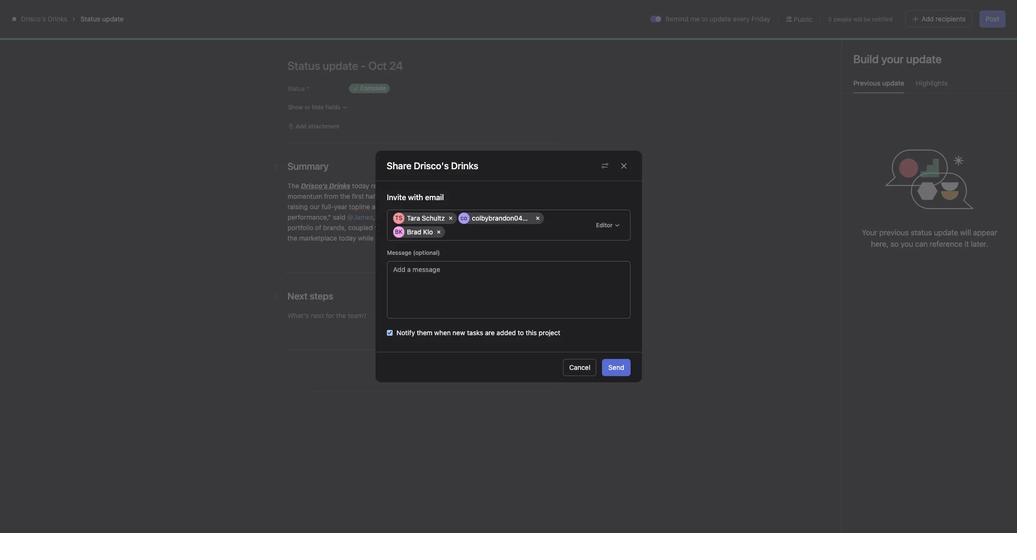 Task type: describe. For each thing, give the bounding box(es) containing it.
Section title text field
[[288, 160, 329, 173]]

with email
[[408, 193, 444, 202]]

topline
[[349, 203, 370, 211]]

close this dialog image
[[620, 162, 628, 170]]

build your update
[[854, 52, 942, 66]]

create
[[466, 307, 485, 315]]

update inside your previous status update will appear here, so you can reference it later.
[[935, 229, 959, 237]]

list image
[[131, 35, 143, 46]]

performance,"
[[288, 213, 331, 221]]

share drisco's drinks dialog
[[376, 151, 642, 383]]

tara schultz cell
[[393, 213, 457, 224]]

@james , chairman and ceo of drisco's drinks
[[347, 213, 495, 221]]

editor
[[596, 222, 613, 229]]

1 our from the left
[[310, 203, 320, 211]]

it
[[965, 240, 970, 249]]

will inside your previous status update will appear here, so you can reference it later.
[[961, 229, 972, 237]]

tab list containing previous update
[[842, 78, 1018, 94]]

schultz
[[422, 214, 445, 222]]

add recipients
[[922, 15, 966, 23]]

this inside share drisco's drinks dialog
[[526, 329, 537, 337]]

of down guidance
[[437, 213, 443, 221]]

appear
[[974, 229, 998, 237]]

goal inside connect or create a goal to link this project to a larger purpose.
[[492, 307, 505, 315]]

notify
[[396, 329, 415, 337]]

the right 'for'
[[471, 234, 480, 242]]

results,
[[458, 182, 481, 190]]

groundwork
[[422, 234, 458, 242]]

friday
[[752, 15, 771, 23]]

message
[[387, 250, 412, 257]]

half
[[366, 192, 377, 201]]

remind me to update every friday
[[666, 15, 771, 23]]

year-
[[495, 203, 511, 211]]

the down portfolio
[[288, 234, 298, 242]]

0 vertical spatial drisco's
[[21, 15, 46, 23]]

0 vertical spatial drinks
[[48, 15, 67, 23]]

the
[[288, 182, 299, 190]]

drisco's drinks
[[21, 15, 67, 23]]

project permissions image
[[601, 162, 609, 170]]

editor button
[[592, 219, 625, 232]]

to inside . "our leading portfolio of brands, coupled with an aligned and motivated system, positions us to win in the marketplace today while also laying the groundwork for the long term."
[[533, 224, 539, 232]]

overall
[[469, 192, 489, 201]]

status update
[[81, 15, 124, 23]]

the status?
[[873, 86, 920, 97]]

"we
[[415, 192, 428, 201]]

larger
[[430, 318, 447, 326]]

connected goals
[[290, 274, 362, 285]]

in inside . "our leading portfolio of brands, coupled with an aligned and motivated system, positions us to win in the marketplace today while also laying the groundwork for the long term."
[[553, 224, 559, 232]]

25
[[837, 11, 844, 18]]

workflow
[[356, 60, 386, 68]]

share drisco's drinks
[[387, 160, 479, 171]]

add for add billing info
[[942, 8, 953, 15]]

project inside share drisco's drinks dialog
[[539, 329, 560, 337]]

goal inside add goal button
[[456, 337, 469, 345]]

colbybrandon04@gmail.com
[[472, 214, 560, 222]]

invite with email
[[387, 193, 444, 202]]

this inside connect or create a goal to link this project to a larger purpose.
[[527, 307, 539, 315]]

new
[[453, 329, 465, 337]]

connect
[[430, 307, 456, 315]]

and up ,
[[372, 203, 383, 211]]

0 horizontal spatial ago
[[883, 160, 893, 167]]

when
[[434, 329, 451, 337]]

workflow link
[[349, 59, 386, 69]]

win
[[541, 224, 552, 232]]

trial?
[[915, 8, 928, 15]]

to-
[[511, 203, 521, 211]]

0 people will be notified
[[829, 15, 893, 23]]

drisco's drinks link
[[21, 15, 67, 23]]

my
[[905, 8, 913, 15]]

project inside connect or create a goal to link this project to a larger purpose.
[[540, 307, 562, 315]]

cancel
[[570, 364, 591, 372]]

or
[[457, 307, 464, 315]]

brad klo
[[407, 228, 433, 236]]

tara schultz
[[407, 214, 445, 222]]

the up bottom-
[[387, 192, 397, 201]]

calendar
[[309, 60, 337, 68]]

project roles
[[290, 207, 343, 218]]

add goal button
[[430, 333, 472, 350]]

0
[[829, 15, 832, 23]]

status *
[[288, 85, 310, 92]]

0 vertical spatial quarter
[[416, 182, 438, 190]]

1 a from the left
[[487, 307, 490, 315]]

here,
[[872, 240, 889, 249]]

are inside today reported third quarter 2023 results, reflecting continued momentum from the first half of the year. "we delivered an overall solid quarter and are raising our full-year topline and bottom-line guidance in light of our year-to-date performance," said
[[545, 192, 555, 201]]

reported
[[371, 182, 398, 190]]

invite
[[387, 193, 406, 202]]

the down 'aligned'
[[410, 234, 420, 242]]

1 horizontal spatial ago
[[907, 211, 917, 218]]

key resources
[[290, 390, 350, 401]]

the drisco's drinks
[[288, 182, 351, 190]]

tasks
[[467, 329, 483, 337]]

later.
[[972, 240, 989, 249]]

1 vertical spatial 22
[[876, 211, 883, 218]]

what's for what's in my trial?
[[878, 8, 897, 15]]

previous update
[[854, 79, 905, 87]]

previous
[[854, 79, 881, 87]]

@james
[[347, 213, 374, 221]]

drisco's drinks
[[414, 160, 479, 171]]

while
[[358, 234, 374, 242]]

chairman
[[377, 213, 407, 221]]

bk
[[395, 229, 403, 236]]

*
[[307, 85, 310, 92]]

what's for what's the status?
[[840, 86, 870, 97]]

update inside tab list
[[883, 79, 905, 87]]

also
[[376, 234, 388, 242]]

your previous status update will appear here, so you can reference it later.
[[862, 229, 998, 249]]

ts
[[395, 215, 402, 222]]

and down line
[[408, 213, 420, 221]]

brad
[[407, 228, 421, 236]]

of inside . "our leading portfolio of brands, coupled with an aligned and motivated system, positions us to win in the marketplace today while also laying the groundwork for the long term."
[[315, 224, 322, 232]]

an inside today reported third quarter 2023 results, reflecting continued momentum from the first half of the year. "we delivered an overall solid quarter and are raising our full-year topline and bottom-line guidance in light of our year-to-date performance," said
[[460, 192, 468, 201]]

light
[[460, 203, 474, 211]]

0 vertical spatial will
[[854, 15, 863, 23]]

to inside share drisco's drinks dialog
[[518, 329, 524, 337]]

year
[[334, 203, 348, 211]]

2 a from the left
[[572, 307, 575, 315]]

people
[[834, 15, 852, 23]]

with
[[375, 224, 388, 232]]

be
[[864, 15, 871, 23]]



Task type: vqa. For each thing, say whether or not it's contained in the screenshot.


Task type: locate. For each thing, give the bounding box(es) containing it.
add recipients button
[[906, 10, 973, 28]]

klo
[[423, 228, 433, 236]]

to right the link
[[564, 307, 570, 315]]

row
[[393, 213, 592, 241]]

0 horizontal spatial what's
[[840, 86, 870, 97]]

0 horizontal spatial add
[[441, 337, 454, 345]]

today inside . "our leading portfolio of brands, coupled with an aligned and motivated system, positions us to win in the marketplace today while also laying the groundwork for the long term."
[[339, 234, 356, 242]]

drinks up home link
[[48, 15, 67, 23]]

so
[[891, 240, 899, 249]]

guidance
[[423, 203, 451, 211]]

in
[[899, 8, 903, 15], [453, 203, 458, 211], [553, 224, 559, 232]]

will left be
[[854, 15, 863, 23]]

of
[[379, 192, 385, 201], [475, 203, 482, 211], [437, 213, 443, 221], [315, 224, 322, 232]]

them
[[417, 329, 433, 337]]

add report section image
[[416, 370, 431, 385]]

colbybrandon04@gmail.com cell
[[458, 213, 560, 224]]

1 horizontal spatial drinks
[[329, 182, 351, 190]]

an
[[460, 192, 468, 201], [390, 224, 397, 232]]

add for add recipients
[[922, 15, 934, 23]]

term."
[[497, 234, 516, 242]]

quarter up 'to-'
[[508, 192, 530, 201]]

0 horizontal spatial are
[[485, 329, 495, 337]]

an up light
[[460, 192, 468, 201]]

the
[[340, 192, 350, 201], [387, 192, 397, 201], [288, 234, 298, 242], [410, 234, 420, 242], [471, 234, 480, 242]]

and inside . "our leading portfolio of brands, coupled with an aligned and motivated system, positions us to win in the marketplace today while also laying the groundwork for the long term."
[[423, 224, 434, 232]]

0 vertical spatial are
[[545, 192, 555, 201]]

to left the link
[[507, 307, 513, 315]]

drisco's up momentum at left top
[[301, 182, 328, 190]]

22 minutes ago
[[852, 160, 893, 167], [876, 211, 917, 218]]

quarter up ""we"
[[416, 182, 438, 190]]

delivered
[[430, 192, 458, 201]]

message (optional)
[[387, 250, 440, 257]]

bottom-
[[385, 203, 410, 211]]

1 horizontal spatial status
[[288, 85, 305, 92]]

1 vertical spatial today
[[339, 234, 356, 242]]

1 vertical spatial are
[[485, 329, 495, 337]]

in right win
[[553, 224, 559, 232]]

to right the us
[[533, 224, 539, 232]]

status left *
[[288, 85, 305, 92]]

post
[[986, 15, 1000, 23]]

1 vertical spatial quarter
[[508, 192, 530, 201]]

. "our leading portfolio of brands, coupled with an aligned and motivated system, positions us to win in the marketplace today while also laying the groundwork for the long term."
[[288, 213, 561, 242]]

1 vertical spatial will
[[961, 229, 972, 237]]

an inside . "our leading portfolio of brands, coupled with an aligned and motivated system, positions us to win in the marketplace today while also laying the groundwork for the long term."
[[390, 224, 397, 232]]

your update
[[882, 52, 942, 66]]

date
[[521, 203, 534, 211]]

(optional)
[[413, 250, 440, 257]]

2 horizontal spatial in
[[899, 8, 903, 15]]

0 horizontal spatial our
[[310, 203, 320, 211]]

line
[[410, 203, 421, 211]]

0 horizontal spatial drisco's
[[21, 15, 46, 23]]

are inside dialog
[[485, 329, 495, 337]]

tab list
[[842, 78, 1018, 94]]

highlights
[[916, 79, 948, 87]]

the up year
[[340, 192, 350, 201]]

update
[[102, 15, 124, 23], [710, 15, 732, 23], [883, 79, 905, 87], [935, 229, 959, 237]]

and down tara schultz
[[423, 224, 434, 232]]

connect or create a goal to link this project to a larger purpose.
[[430, 307, 575, 326]]

remind
[[666, 15, 689, 23]]

0 horizontal spatial 22
[[852, 160, 858, 167]]

1 vertical spatial in
[[453, 203, 458, 211]]

what's the status?
[[840, 86, 920, 97]]

1 horizontal spatial goal
[[492, 307, 505, 315]]

Title of update text field
[[288, 55, 573, 76]]

in inside today reported third quarter 2023 results, reflecting continued momentum from the first half of the year. "we delivered an overall solid quarter and are raising our full-year topline and bottom-line guidance in light of our year-to-date performance," said
[[453, 203, 458, 211]]

1 horizontal spatial a
[[572, 307, 575, 315]]

coupled
[[348, 224, 373, 232]]

to right me at the right of the page
[[702, 15, 708, 23]]

our down overall
[[483, 203, 494, 211]]

0 vertical spatial project
[[540, 307, 562, 315]]

reference
[[930, 240, 963, 249]]

today up first on the left top
[[352, 182, 370, 190]]

what's inside button
[[878, 8, 897, 15]]

positions
[[494, 224, 522, 232]]

goal
[[492, 307, 505, 315], [456, 337, 469, 345]]

today reported third quarter 2023 results, reflecting continued momentum from the first half of the year. "we delivered an overall solid quarter and are raising our full-year topline and bottom-line guidance in light of our year-to-date performance," said
[[288, 182, 557, 221]]

1 vertical spatial project
[[539, 329, 560, 337]]

today down brands,
[[339, 234, 356, 242]]

2 our from the left
[[483, 203, 494, 211]]

project right the link
[[540, 307, 562, 315]]

2 vertical spatial drinks
[[473, 213, 495, 221]]

and down continued
[[532, 192, 543, 201]]

drisco's up home
[[21, 15, 46, 23]]

add
[[942, 8, 953, 15], [922, 15, 934, 23], [441, 337, 454, 345]]

0 vertical spatial this
[[527, 307, 539, 315]]

home
[[25, 32, 43, 40]]

1 vertical spatial what's
[[840, 86, 870, 97]]

Section title text field
[[288, 290, 333, 303]]

remind me to update every friday switch
[[651, 16, 662, 22]]

1 vertical spatial 22 minutes ago
[[876, 211, 917, 218]]

list box
[[396, 4, 625, 19]]

to
[[702, 15, 708, 23], [533, 224, 539, 232], [507, 307, 513, 315], [564, 307, 570, 315], [518, 329, 524, 337]]

0 vertical spatial in
[[899, 8, 903, 15]]

send
[[609, 364, 625, 372]]

can
[[916, 240, 928, 249]]

1 horizontal spatial are
[[545, 192, 555, 201]]

me
[[691, 15, 700, 23]]

1 vertical spatial minutes
[[884, 211, 906, 218]]

0 vertical spatial status
[[81, 15, 100, 23]]

portfolio
[[288, 224, 314, 232]]

days
[[845, 11, 858, 18]]

0 horizontal spatial minutes
[[860, 160, 881, 167]]

for
[[460, 234, 469, 242]]

None text field
[[154, 32, 224, 49]]

0 horizontal spatial drinks
[[48, 15, 67, 23]]

1 horizontal spatial an
[[460, 192, 468, 201]]

0 horizontal spatial status
[[81, 15, 100, 23]]

link
[[515, 307, 526, 315]]

billing
[[954, 8, 970, 15]]

drinks up system,
[[473, 213, 495, 221]]

Notify them when new tasks are added to this project checkbox
[[387, 331, 393, 336]]

what's down build at the right
[[840, 86, 870, 97]]

status for status update
[[81, 15, 100, 23]]

1 vertical spatial status
[[288, 85, 305, 92]]

2 vertical spatial drisco's
[[445, 213, 472, 221]]

info
[[972, 8, 982, 15]]

1 vertical spatial drisco's
[[301, 182, 328, 190]]

minutes
[[860, 160, 881, 167], [884, 211, 906, 218]]

2 vertical spatial in
[[553, 224, 559, 232]]

an down "chairman"
[[390, 224, 397, 232]]

.
[[495, 213, 496, 221]]

cancel button
[[563, 359, 597, 376]]

0 horizontal spatial goal
[[456, 337, 469, 345]]

0 vertical spatial 22 minutes ago
[[852, 160, 893, 167]]

"our
[[498, 213, 512, 221]]

status
[[911, 229, 933, 237]]

status for status *
[[288, 85, 305, 92]]

1 vertical spatial goal
[[456, 337, 469, 345]]

from
[[324, 192, 339, 201]]

continued
[[513, 182, 544, 190]]

of down overall
[[475, 203, 482, 211]]

0 vertical spatial 22
[[852, 160, 858, 167]]

0 horizontal spatial an
[[390, 224, 397, 232]]

share
[[387, 160, 412, 171]]

tara
[[407, 214, 420, 222]]

public
[[794, 15, 813, 23]]

1 horizontal spatial quarter
[[508, 192, 530, 201]]

1 horizontal spatial in
[[553, 224, 559, 232]]

1 horizontal spatial add
[[922, 15, 934, 23]]

home link
[[6, 29, 109, 44]]

in left my on the top of the page
[[899, 8, 903, 15]]

aligned
[[399, 224, 421, 232]]

purpose.
[[449, 318, 476, 326]]

solid
[[491, 192, 506, 201]]

of up the marketplace
[[315, 224, 322, 232]]

in left light
[[453, 203, 458, 211]]

2 horizontal spatial drinks
[[473, 213, 495, 221]]

will up it
[[961, 229, 972, 237]]

add for add goal
[[441, 337, 454, 345]]

0 vertical spatial ago
[[883, 160, 893, 167]]

project
[[540, 307, 562, 315], [539, 329, 560, 337]]

are right tasks
[[485, 329, 495, 337]]

0 horizontal spatial quarter
[[416, 182, 438, 190]]

year.
[[399, 192, 414, 201]]

you
[[901, 240, 914, 249]]

recipients
[[936, 15, 966, 23]]

0 vertical spatial an
[[460, 192, 468, 201]]

what's in my trial? button
[[874, 5, 932, 18]]

to right "added"
[[518, 329, 524, 337]]

1 horizontal spatial drisco's
[[301, 182, 328, 190]]

marketplace
[[299, 234, 337, 242]]

1 vertical spatial an
[[390, 224, 397, 232]]

every
[[733, 15, 750, 23]]

1 vertical spatial ago
[[907, 211, 917, 218]]

row containing tara schultz
[[393, 213, 592, 241]]

status up home link
[[81, 15, 100, 23]]

timeline link
[[256, 59, 290, 69]]

add goal
[[441, 337, 469, 345]]

long
[[482, 234, 496, 242]]

drinks up from
[[329, 182, 351, 190]]

0 horizontal spatial in
[[453, 203, 458, 211]]

1 vertical spatial this
[[526, 329, 537, 337]]

0 vertical spatial goal
[[492, 307, 505, 315]]

this right the link
[[527, 307, 539, 315]]

of right half
[[379, 192, 385, 201]]

1 horizontal spatial what's
[[878, 8, 897, 15]]

this right "added"
[[526, 329, 537, 337]]

a
[[487, 307, 490, 315], [572, 307, 575, 315]]

0 vertical spatial minutes
[[860, 160, 881, 167]]

full-
[[322, 203, 334, 211]]

0 horizontal spatial a
[[487, 307, 490, 315]]

row inside share drisco's drinks dialog
[[393, 213, 592, 241]]

1 horizontal spatial minutes
[[884, 211, 906, 218]]

Message (optional) text field
[[387, 261, 631, 319]]

momentum
[[288, 192, 322, 201]]

0 vertical spatial what's
[[878, 8, 897, 15]]

Project description title text field
[[284, 94, 373, 114]]

are up win
[[545, 192, 555, 201]]

add to starred image
[[242, 37, 249, 44]]

in inside button
[[899, 8, 903, 15]]

drisco's up motivated
[[445, 213, 472, 221]]

project right "added"
[[539, 329, 560, 337]]

2 horizontal spatial drisco's
[[445, 213, 472, 221]]

0 vertical spatial today
[[352, 182, 370, 190]]

add billing info button
[[938, 5, 986, 18]]

1 horizontal spatial 22
[[876, 211, 883, 218]]

brad klo cell
[[393, 227, 445, 238]]

0 horizontal spatial will
[[854, 15, 863, 23]]

1 vertical spatial drinks
[[329, 182, 351, 190]]

2 horizontal spatial add
[[942, 8, 953, 15]]

ago
[[883, 160, 893, 167], [907, 211, 917, 218]]

1 horizontal spatial our
[[483, 203, 494, 211]]

1 horizontal spatial will
[[961, 229, 972, 237]]

what's up the notified
[[878, 8, 897, 15]]

our up performance,"
[[310, 203, 320, 211]]

your
[[862, 229, 878, 237]]

today inside today reported third quarter 2023 results, reflecting continued momentum from the first half of the year. "we delivered an overall solid quarter and are raising our full-year topline and bottom-line guidance in light of our year-to-date performance," said
[[352, 182, 370, 190]]

timeline
[[263, 60, 290, 68]]



